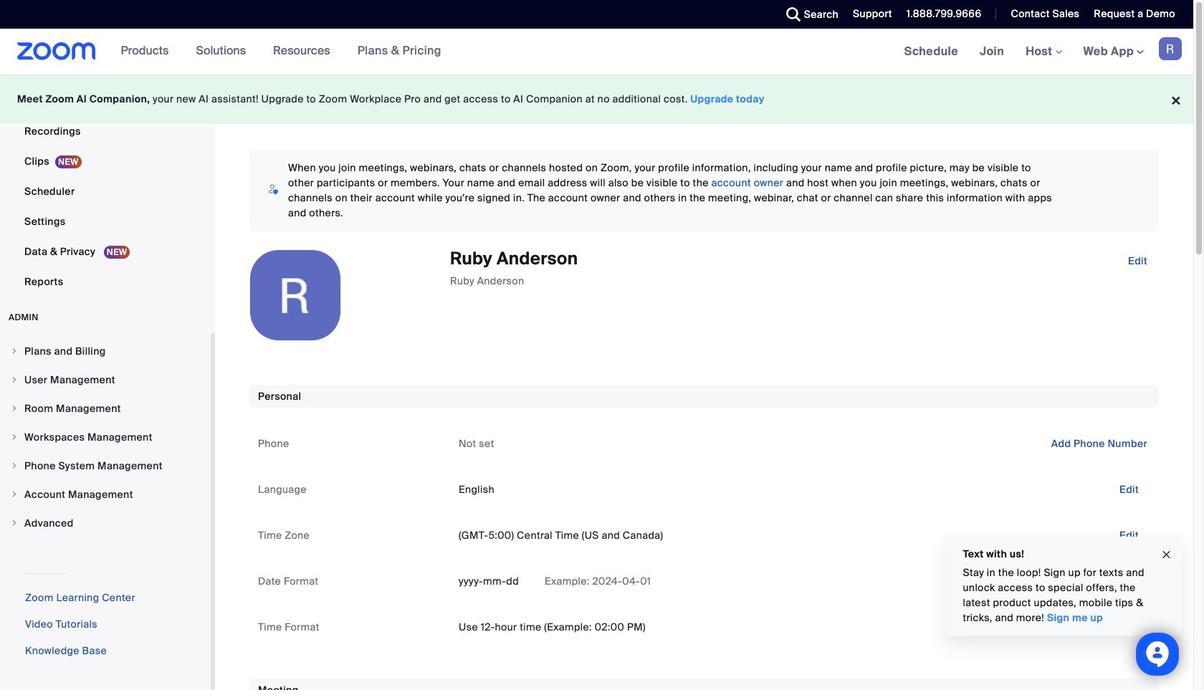 Task type: locate. For each thing, give the bounding box(es) containing it.
3 right image from the top
[[10, 433, 19, 442]]

menu item
[[0, 338, 211, 365], [0, 366, 211, 394], [0, 395, 211, 422], [0, 424, 211, 451], [0, 452, 211, 480], [0, 481, 211, 508], [0, 510, 211, 537]]

4 menu item from the top
[[0, 424, 211, 451]]

product information navigation
[[110, 29, 452, 75]]

6 menu item from the top
[[0, 481, 211, 508]]

7 menu item from the top
[[0, 510, 211, 537]]

footer
[[0, 75, 1194, 124]]

1 right image from the top
[[10, 376, 19, 384]]

right image for 6th menu item from the bottom of the admin menu menu
[[10, 376, 19, 384]]

1 vertical spatial right image
[[10, 404, 19, 413]]

2 right image from the top
[[10, 462, 19, 470]]

0 vertical spatial right image
[[10, 347, 19, 356]]

right image for seventh menu item from the top of the admin menu menu
[[10, 519, 19, 528]]

2 vertical spatial right image
[[10, 433, 19, 442]]

right image for 2nd menu item from the bottom
[[10, 490, 19, 499]]

4 right image from the top
[[10, 519, 19, 528]]

2 right image from the top
[[10, 404, 19, 413]]

right image
[[10, 347, 19, 356], [10, 404, 19, 413], [10, 433, 19, 442]]

zoom logo image
[[17, 42, 96, 60]]

1 menu item from the top
[[0, 338, 211, 365]]

2 menu item from the top
[[0, 366, 211, 394]]

3 right image from the top
[[10, 490, 19, 499]]

close image
[[1161, 547, 1173, 563]]

banner
[[0, 29, 1194, 75]]

right image
[[10, 376, 19, 384], [10, 462, 19, 470], [10, 490, 19, 499], [10, 519, 19, 528]]

edit user photo image
[[284, 289, 307, 302]]

meetings navigation
[[894, 29, 1194, 75]]



Task type: describe. For each thing, give the bounding box(es) containing it.
user photo image
[[250, 250, 341, 341]]

1 right image from the top
[[10, 347, 19, 356]]

3 menu item from the top
[[0, 395, 211, 422]]

right image for third menu item from the bottom of the admin menu menu
[[10, 462, 19, 470]]

admin menu menu
[[0, 338, 211, 538]]

5 menu item from the top
[[0, 452, 211, 480]]

profile picture image
[[1159, 37, 1182, 60]]

personal menu menu
[[0, 0, 211, 297]]



Task type: vqa. For each thing, say whether or not it's contained in the screenshot.
right image corresponding to 1st menu item from the top of the Admin Menu menu
yes



